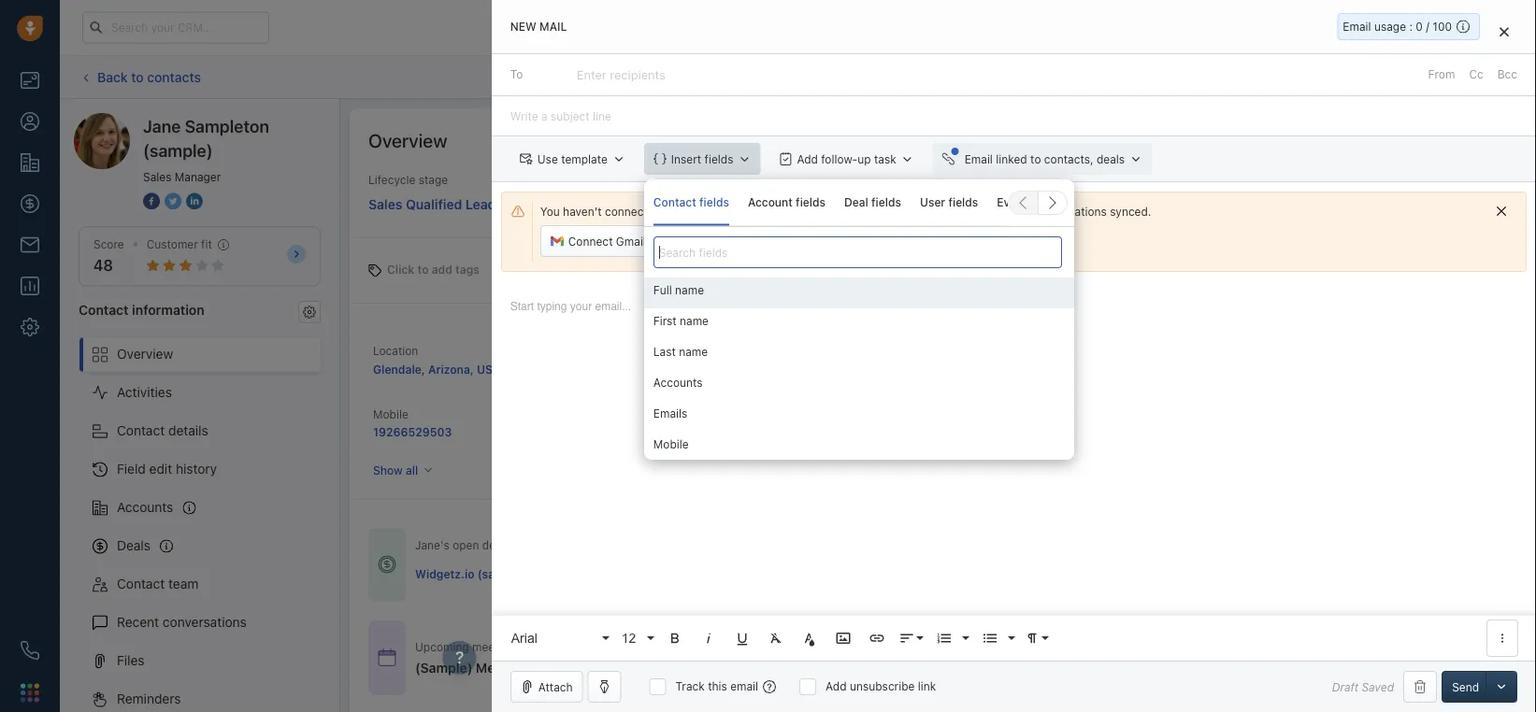 Task type: describe. For each thing, give the bounding box(es) containing it.
email for email linked to contacts, deals
[[965, 153, 993, 166]]

mon
[[535, 640, 558, 654]]

upcoming
[[415, 640, 469, 654]]

email linked to contacts, deals
[[965, 153, 1125, 166]]

add for add deal
[[1387, 71, 1408, 84]]

(sample) for widgetz.io
[[704, 362, 753, 375]]

it
[[930, 205, 937, 218]]

fields for account fields
[[796, 196, 826, 209]]

name for first name
[[680, 315, 709, 328]]

new link
[[556, 195, 714, 218]]

fit
[[201, 238, 212, 251]]

ordered list image
[[936, 630, 953, 647]]

follow-
[[821, 153, 858, 166]]

0 vertical spatial overview
[[369, 129, 447, 151]]

accounts inside group
[[654, 377, 703, 390]]

jane sampleton (sample)
[[143, 116, 269, 160]]

on
[[518, 640, 532, 654]]

0 horizontal spatial overview
[[117, 347, 173, 362]]

location
[[373, 344, 418, 357]]

glendale, arizona, usa link
[[373, 363, 501, 376]]

qualified inside sales qualified lead link
[[406, 197, 462, 212]]

gary
[[642, 426, 668, 439]]

to inside 'back to contacts' link
[[131, 69, 144, 84]]

attach button
[[510, 672, 583, 703]]

(sample) for sampleton
[[143, 140, 213, 160]]

contacted
[[771, 200, 828, 213]]

accounts widgetz.io (sample)
[[642, 343, 753, 375]]

details for view details
[[1111, 652, 1146, 665]]

use template
[[538, 153, 608, 166]]

fields for deal fields
[[872, 196, 902, 209]]

upcoming meeting on mon 13 nov, 2023 from 23:30 to wed 15 nov, 2023 at 00:00
[[415, 640, 854, 654]]

0 horizontal spatial conversations
[[163, 615, 247, 630]]

show all
[[373, 464, 418, 477]]

event fields
[[997, 196, 1061, 209]]

tags
[[456, 263, 480, 276]]

send
[[1453, 681, 1480, 694]]

view details
[[1082, 652, 1146, 665]]

sales qualified lead link
[[369, 188, 512, 215]]

last
[[654, 346, 676, 359]]

1 vertical spatial the
[[681, 661, 701, 676]]

sales inside sales owner gary orlando
[[642, 408, 670, 421]]

back to contacts link
[[79, 62, 202, 92]]

interested link
[[873, 195, 1032, 218]]

you
[[540, 205, 560, 218]]

text color image
[[801, 630, 818, 647]]

unordered list image
[[982, 630, 999, 647]]

accounts inside accounts widgetz.io (sample)
[[642, 343, 691, 356]]

twitter circled image
[[165, 191, 181, 211]]

edit
[[149, 462, 172, 477]]

qualified inside qualified link
[[1093, 200, 1141, 213]]

attach
[[539, 681, 573, 694]]

connect a different email
[[692, 235, 826, 248]]

emails
[[654, 407, 688, 421]]

reminders
[[117, 692, 181, 707]]

deals inside button
[[1097, 153, 1125, 166]]

widgetz.io inside accounts widgetz.io (sample)
[[642, 362, 701, 375]]

-
[[531, 661, 537, 676]]

gmail
[[616, 235, 646, 248]]

facebook circled image
[[143, 191, 160, 211]]

last name
[[654, 346, 708, 359]]

name for full name
[[675, 284, 704, 297]]

linked
[[996, 153, 1028, 166]]

back
[[97, 69, 128, 84]]

user fields link
[[920, 179, 979, 226]]

add unsubscribe link
[[826, 680, 936, 694]]

connect for connect a different email
[[692, 235, 737, 248]]

you haven't connected orlandogary85@gmail.com to the crm. connect it now to keep your conversations synced.
[[540, 205, 1152, 218]]

to
[[510, 68, 523, 81]]

widgetz.io (sample)
[[415, 567, 527, 580]]

application containing arial
[[492, 282, 1537, 661]]

deal
[[845, 196, 869, 209]]

1 vertical spatial email
[[731, 680, 759, 694]]

48
[[94, 257, 113, 275]]

insert link (⌘k) image
[[869, 630, 886, 647]]

field
[[117, 462, 146, 477]]

deal inside button
[[1411, 71, 1434, 84]]

synced.
[[1110, 205, 1152, 218]]

use template button
[[510, 143, 635, 175]]

email inside connect a different email button
[[798, 235, 826, 248]]

about
[[641, 661, 677, 676]]

dialog containing arial
[[492, 0, 1537, 713]]

cc
[[1470, 68, 1484, 81]]

click
[[387, 263, 415, 276]]

history
[[176, 462, 217, 477]]

sales qualified lead
[[369, 197, 496, 212]]

mobile for mobile
[[654, 438, 689, 451]]

this
[[708, 680, 727, 694]]

contact information
[[79, 302, 205, 317]]

insert image (⌘p) image
[[835, 630, 852, 647]]

connect gmail
[[568, 235, 646, 248]]

usa
[[477, 363, 501, 376]]

customize
[[1392, 134, 1448, 147]]

underline (⌘u) image
[[734, 630, 751, 647]]

event fields link
[[997, 179, 1061, 226]]

unsubscribe
[[850, 680, 915, 694]]

0
[[1416, 20, 1423, 33]]

status
[[556, 173, 589, 187]]

1 container_wx8msf4aqz5i3rn1 image from the top
[[378, 556, 397, 574]]

2 vertical spatial accounts
[[117, 500, 173, 515]]

insert fields
[[671, 153, 734, 166]]

arizona,
[[428, 363, 474, 376]]

contacted link
[[714, 195, 873, 218]]

files
[[117, 653, 145, 669]]

task
[[874, 153, 897, 166]]

phone element
[[11, 632, 49, 670]]

add follow-up task
[[797, 153, 897, 166]]

13
[[561, 640, 573, 654]]

activities
[[117, 385, 172, 400]]

sampleton
[[185, 116, 269, 136]]

to inside the email linked to contacts, deals button
[[1031, 153, 1041, 166]]

haven't
[[563, 205, 602, 218]]

add for add unsubscribe link
[[826, 680, 847, 694]]

details for contact details
[[168, 423, 208, 439]]

keep
[[979, 205, 1004, 218]]

1 vertical spatial widgetz.io
[[415, 567, 475, 580]]

usage
[[1375, 20, 1407, 33]]

2 container_wx8msf4aqz5i3rn1 image from the top
[[378, 649, 397, 668]]

show
[[373, 464, 403, 477]]

full
[[654, 284, 672, 297]]

account
[[748, 196, 793, 209]]

sales for sales qualified lead
[[369, 197, 403, 212]]

location glendale, arizona, usa
[[373, 344, 501, 376]]

19266529503
[[373, 426, 452, 439]]

contact for contact information
[[79, 302, 129, 317]]

widgetz.io (sample) link for accounts
[[642, 362, 753, 375]]

contact for contact team
[[117, 577, 165, 592]]

conversations inside dialog
[[1034, 205, 1107, 218]]

manager
[[175, 170, 221, 183]]

view
[[1082, 652, 1108, 665]]



Task type: vqa. For each thing, say whether or not it's contained in the screenshot.
:
yes



Task type: locate. For each thing, give the bounding box(es) containing it.
0 horizontal spatial deals
[[482, 539, 511, 552]]

19266529503 link
[[373, 426, 452, 439]]

100
[[1433, 20, 1453, 33]]

2 2023 from the left
[[778, 640, 806, 654]]

0 horizontal spatial widgetz.io
[[415, 567, 475, 580]]

0 horizontal spatial deal
[[705, 661, 731, 676]]

freshworks switcher image
[[21, 684, 39, 703]]

linkedin circled image
[[186, 191, 203, 211]]

1 2023 from the left
[[603, 640, 630, 654]]

connect down the haven't
[[568, 235, 613, 248]]

add down 00:00
[[826, 680, 847, 694]]

from
[[1429, 68, 1456, 81]]

group
[[644, 278, 1074, 559]]

1 horizontal spatial email
[[798, 235, 826, 248]]

accounts up "deals"
[[117, 500, 173, 515]]

new inside dialog
[[510, 20, 537, 33]]

mng settings image
[[303, 306, 316, 319]]

customer
[[147, 238, 198, 251]]

information
[[132, 302, 205, 317]]

email down "contacted"
[[798, 235, 826, 248]]

add deal button
[[1359, 61, 1443, 93]]

deal fields link
[[845, 179, 902, 226]]

1 horizontal spatial 2023
[[778, 640, 806, 654]]

12 button
[[615, 620, 656, 658]]

at
[[809, 640, 819, 654]]

2023 up the discussion
[[603, 640, 630, 654]]

different
[[750, 235, 795, 248]]

meeting
[[472, 640, 515, 654]]

1 vertical spatial container_wx8msf4aqz5i3rn1 image
[[378, 649, 397, 668]]

overview up the activities
[[117, 347, 173, 362]]

2 horizontal spatial (sample)
[[704, 362, 753, 375]]

email
[[1343, 20, 1372, 33], [965, 153, 993, 166]]

new left mail
[[510, 20, 537, 33]]

to
[[131, 69, 144, 84], [1031, 153, 1041, 166], [816, 205, 827, 218], [965, 205, 975, 218], [418, 263, 429, 276], [696, 640, 706, 654]]

(sample) down the last name in the left of the page
[[704, 362, 753, 375]]

0 vertical spatial sales
[[143, 170, 172, 183]]

00:00
[[822, 640, 854, 654]]

contact details
[[117, 423, 208, 439]]

qualified down stage
[[406, 197, 462, 212]]

1 horizontal spatial qualified
[[1093, 200, 1141, 213]]

qualified
[[406, 197, 462, 212], [1093, 200, 1141, 213]]

contact fields link
[[654, 179, 730, 226]]

0 vertical spatial email
[[1343, 20, 1372, 33]]

jane's open deals
[[415, 539, 511, 552]]

1 vertical spatial widgetz.io (sample) link
[[415, 566, 527, 582]]

more misc image
[[1495, 630, 1511, 647]]

container_wx8msf4aqz5i3rn1 image left widgetz.io (sample) at the bottom of page
[[378, 556, 397, 574]]

(sample) inside accounts widgetz.io (sample)
[[704, 362, 753, 375]]

the
[[830, 205, 847, 218], [681, 661, 701, 676]]

0 vertical spatial accounts
[[642, 343, 691, 356]]

container_wx8msf4aqz5i3rn1 image
[[378, 556, 397, 574], [378, 649, 397, 668]]

recent
[[117, 615, 159, 630]]

wed
[[709, 640, 733, 654]]

0 horizontal spatial 2023
[[603, 640, 630, 654]]

container_wx8msf4aqz5i3rn1 image
[[733, 662, 746, 675]]

contact down "insert"
[[654, 196, 697, 209]]

name right full
[[675, 284, 704, 297]]

conversations
[[1034, 205, 1107, 218], [163, 615, 247, 630]]

fields for event fields
[[1031, 196, 1061, 209]]

0 vertical spatial conversations
[[1034, 205, 1107, 218]]

add inside button
[[1387, 71, 1408, 84]]

add left from
[[1387, 71, 1408, 84]]

container_wx8msf4aqz5i3rn1 image left upcoming at bottom left
[[378, 649, 397, 668]]

widgetz.io (sample) link for jane's open deals
[[415, 566, 527, 582]]

accounts
[[642, 343, 691, 356], [654, 377, 703, 390], [117, 500, 173, 515]]

0 horizontal spatial nov,
[[576, 640, 600, 654]]

up
[[858, 153, 871, 166]]

interested
[[927, 200, 983, 213]]

the up track
[[681, 661, 701, 676]]

1 vertical spatial (sample)
[[704, 362, 753, 375]]

your
[[1007, 205, 1030, 218]]

customize overview
[[1392, 134, 1498, 147]]

1 vertical spatial overview
[[117, 347, 173, 362]]

add
[[1387, 71, 1408, 84], [797, 153, 818, 166], [826, 680, 847, 694]]

1 vertical spatial deal
[[705, 661, 731, 676]]

1 horizontal spatial add
[[826, 680, 847, 694]]

1 nov, from the left
[[576, 640, 600, 654]]

(sample) inside jane sampleton (sample)
[[143, 140, 213, 160]]

contact team
[[117, 577, 199, 592]]

0 vertical spatial details
[[168, 423, 208, 439]]

mobile down emails
[[654, 438, 689, 451]]

user fields
[[920, 196, 979, 209]]

draft
[[1333, 681, 1359, 694]]

2 vertical spatial sales
[[642, 408, 670, 421]]

add deal
[[1387, 71, 1434, 84]]

send button
[[1442, 672, 1490, 703]]

0 vertical spatial the
[[830, 205, 847, 218]]

1 horizontal spatial nov,
[[752, 640, 775, 654]]

email for email usage : 0 / 100
[[1343, 20, 1372, 33]]

contact up recent on the left of the page
[[117, 577, 165, 592]]

contact down the 48
[[79, 302, 129, 317]]

0 horizontal spatial connect
[[568, 235, 613, 248]]

application
[[492, 282, 1537, 661]]

1 horizontal spatial details
[[1111, 652, 1146, 665]]

all
[[406, 464, 418, 477]]

0 vertical spatial add
[[1387, 71, 1408, 84]]

1 horizontal spatial email
[[1343, 20, 1372, 33]]

user
[[920, 196, 946, 209]]

clear formatting image
[[768, 630, 785, 647]]

1 horizontal spatial mobile
[[654, 438, 689, 451]]

email left usage
[[1343, 20, 1372, 33]]

1 horizontal spatial sales
[[369, 197, 403, 212]]

link
[[918, 680, 936, 694]]

0 vertical spatial deal
[[1411, 71, 1434, 84]]

1 vertical spatial sales
[[369, 197, 403, 212]]

connect left a
[[692, 235, 737, 248]]

1 vertical spatial email
[[965, 153, 993, 166]]

widgetz.io down last
[[642, 362, 701, 375]]

0 vertical spatial widgetz.io (sample) link
[[642, 362, 753, 375]]

conversations down team
[[163, 615, 247, 630]]

0 vertical spatial name
[[675, 284, 704, 297]]

view details link
[[1073, 641, 1155, 676]]

group containing full name
[[644, 278, 1074, 559]]

now
[[940, 205, 962, 218]]

email down container_wx8msf4aqz5i3rn1 icon
[[731, 680, 759, 694]]

email
[[798, 235, 826, 248], [731, 680, 759, 694]]

2 horizontal spatial connect
[[882, 205, 927, 218]]

email image
[[1352, 20, 1365, 35]]

the left the crm.
[[830, 205, 847, 218]]

0 vertical spatial email
[[798, 235, 826, 248]]

1 horizontal spatial connect
[[692, 235, 737, 248]]

nov, right 15
[[752, 640, 775, 654]]

score 48
[[94, 238, 124, 275]]

0 vertical spatial new
[[510, 20, 537, 33]]

dialog
[[492, 0, 1537, 713]]

1 horizontal spatial overview
[[369, 129, 447, 151]]

track this email
[[676, 680, 759, 694]]

jane
[[143, 116, 181, 136]]

conversations right your at the top
[[1034, 205, 1107, 218]]

Enter recipients text field
[[577, 60, 669, 90]]

customer fit
[[147, 238, 212, 251]]

new for new
[[629, 200, 653, 213]]

sales up 'facebook circled' icon
[[143, 170, 172, 183]]

1 vertical spatial mobile
[[654, 438, 689, 451]]

1 vertical spatial details
[[1111, 652, 1146, 665]]

connect gmail button
[[540, 226, 656, 257]]

name for last name
[[679, 346, 708, 359]]

recent conversations
[[117, 615, 247, 630]]

close image
[[1500, 26, 1510, 37]]

deal fields
[[845, 196, 902, 209]]

1 vertical spatial conversations
[[163, 615, 247, 630]]

15
[[736, 640, 748, 654]]

account fields link
[[748, 179, 826, 226]]

deal up this
[[705, 661, 731, 676]]

use
[[538, 153, 558, 166]]

0 horizontal spatial new
[[510, 20, 537, 33]]

1 horizontal spatial new
[[629, 200, 653, 213]]

add follow-up task button
[[770, 143, 924, 175], [770, 143, 924, 175]]

1 vertical spatial deals
[[482, 539, 511, 552]]

1 vertical spatial name
[[680, 315, 709, 328]]

template
[[561, 153, 608, 166]]

mobile up 19266529503
[[373, 408, 409, 421]]

mobile
[[373, 408, 409, 421], [654, 438, 689, 451]]

contact down the activities
[[117, 423, 165, 439]]

(sample) up sales manager
[[143, 140, 213, 160]]

0 horizontal spatial qualified
[[406, 197, 462, 212]]

mobile inside mobile 19266529503
[[373, 408, 409, 421]]

add for add follow-up task
[[797, 153, 818, 166]]

0 horizontal spatial email
[[965, 153, 993, 166]]

meeting
[[476, 661, 527, 676]]

fields for insert fields
[[705, 153, 734, 166]]

2 vertical spatial (sample)
[[478, 567, 527, 580]]

new up gmail
[[629, 200, 653, 213]]

overview up lifecycle stage
[[369, 129, 447, 151]]

widgetz.io down the jane's
[[415, 567, 475, 580]]

deals right "contacts,"
[[1097, 153, 1125, 166]]

Write a subject line text field
[[492, 96, 1537, 136]]

2023
[[603, 640, 630, 654], [778, 640, 806, 654]]

crm.
[[850, 205, 879, 218]]

2 vertical spatial add
[[826, 680, 847, 694]]

0 horizontal spatial add
[[797, 153, 818, 166]]

phone image
[[21, 642, 39, 660]]

0 horizontal spatial mobile
[[373, 408, 409, 421]]

1 horizontal spatial conversations
[[1034, 205, 1107, 218]]

Search your CRM... text field
[[82, 12, 269, 43]]

2 nov, from the left
[[752, 640, 775, 654]]

1 vertical spatial accounts
[[654, 377, 703, 390]]

qualified link
[[1032, 195, 1191, 218]]

sales
[[143, 170, 172, 183], [369, 197, 403, 212], [642, 408, 670, 421]]

new for new mail
[[510, 20, 537, 33]]

1 horizontal spatial deal
[[1411, 71, 1434, 84]]

1 horizontal spatial deals
[[1097, 153, 1125, 166]]

fields for contact fields
[[700, 196, 730, 209]]

2 vertical spatial name
[[679, 346, 708, 359]]

(sample) down 'open'
[[478, 567, 527, 580]]

add left follow-
[[797, 153, 818, 166]]

fields inside "link"
[[949, 196, 979, 209]]

0 horizontal spatial details
[[168, 423, 208, 439]]

1 horizontal spatial the
[[830, 205, 847, 218]]

2 horizontal spatial sales
[[642, 408, 670, 421]]

1 horizontal spatial (sample)
[[478, 567, 527, 580]]

final
[[540, 661, 567, 676]]

mobile for mobile 19266529503
[[373, 408, 409, 421]]

1 horizontal spatial widgetz.io
[[642, 362, 701, 375]]

widgetz.io (sample) link down the last name in the left of the page
[[642, 362, 753, 375]]

/
[[1427, 20, 1430, 33]]

glendale,
[[373, 363, 425, 376]]

0 vertical spatial widgetz.io
[[642, 362, 701, 375]]

details right view
[[1111, 652, 1146, 665]]

score
[[94, 238, 124, 251]]

discussion
[[571, 661, 638, 676]]

sales down 'lifecycle'
[[369, 197, 403, 212]]

sales owner gary orlando
[[642, 408, 715, 439]]

name right first
[[680, 315, 709, 328]]

email left linked
[[965, 153, 993, 166]]

(sample) meeting - final discussion about the deal
[[415, 661, 731, 676]]

email inside button
[[965, 153, 993, 166]]

paragraph format image
[[1024, 630, 1041, 647]]

0 vertical spatial mobile
[[373, 408, 409, 421]]

0 horizontal spatial sales
[[143, 170, 172, 183]]

click to add tags
[[387, 263, 480, 276]]

fields for user fields
[[949, 196, 979, 209]]

0 horizontal spatial (sample)
[[143, 140, 213, 160]]

from
[[634, 640, 658, 654]]

0 horizontal spatial widgetz.io (sample) link
[[415, 566, 527, 582]]

1 horizontal spatial widgetz.io (sample) link
[[642, 362, 753, 375]]

0 vertical spatial (sample)
[[143, 140, 213, 160]]

connect for connect gmail
[[568, 235, 613, 248]]

fields inside dropdown button
[[705, 153, 734, 166]]

sales manager
[[143, 170, 221, 183]]

1 vertical spatial add
[[797, 153, 818, 166]]

1 vertical spatial new
[[629, 200, 653, 213]]

details up the history
[[168, 423, 208, 439]]

connect left it
[[882, 205, 927, 218]]

contact for contact fields
[[654, 196, 697, 209]]

(sample)
[[143, 140, 213, 160], [704, 362, 753, 375], [478, 567, 527, 580]]

details
[[168, 423, 208, 439], [1111, 652, 1146, 665]]

0 vertical spatial deals
[[1097, 153, 1125, 166]]

mobile inside group
[[654, 438, 689, 451]]

0 vertical spatial container_wx8msf4aqz5i3rn1 image
[[378, 556, 397, 574]]

2023 left at
[[778, 640, 806, 654]]

full name
[[654, 284, 704, 297]]

sales for sales manager
[[143, 170, 172, 183]]

name right last
[[679, 346, 708, 359]]

insert
[[671, 153, 702, 166]]

italic (⌘i) image
[[700, 630, 717, 647]]

contact for contact details
[[117, 423, 165, 439]]

deal down 0 at the right
[[1411, 71, 1434, 84]]

owner
[[673, 408, 706, 421]]

align image
[[899, 630, 915, 647]]

connect a different email button
[[664, 226, 836, 257]]

Search fields search field
[[654, 237, 1062, 269]]

accounts down accounts widgetz.io (sample)
[[654, 377, 703, 390]]

interested button
[[873, 195, 1032, 218]]

2 horizontal spatial add
[[1387, 71, 1408, 84]]

deal
[[1411, 71, 1434, 84], [705, 661, 731, 676]]

0 horizontal spatial email
[[731, 680, 759, 694]]

sales up "gary"
[[642, 408, 670, 421]]

qualified down "contacts,"
[[1093, 200, 1141, 213]]

bold (⌘b) image
[[667, 630, 683, 647]]

nov, right 13
[[576, 640, 600, 654]]

widgetz.io (sample) link down 'open'
[[415, 566, 527, 582]]

field edit history
[[117, 462, 217, 477]]

deals right 'open'
[[482, 539, 511, 552]]

0 horizontal spatial the
[[681, 661, 701, 676]]

accounts down first
[[642, 343, 691, 356]]

contact
[[654, 196, 697, 209], [79, 302, 129, 317], [117, 423, 165, 439], [117, 577, 165, 592]]



